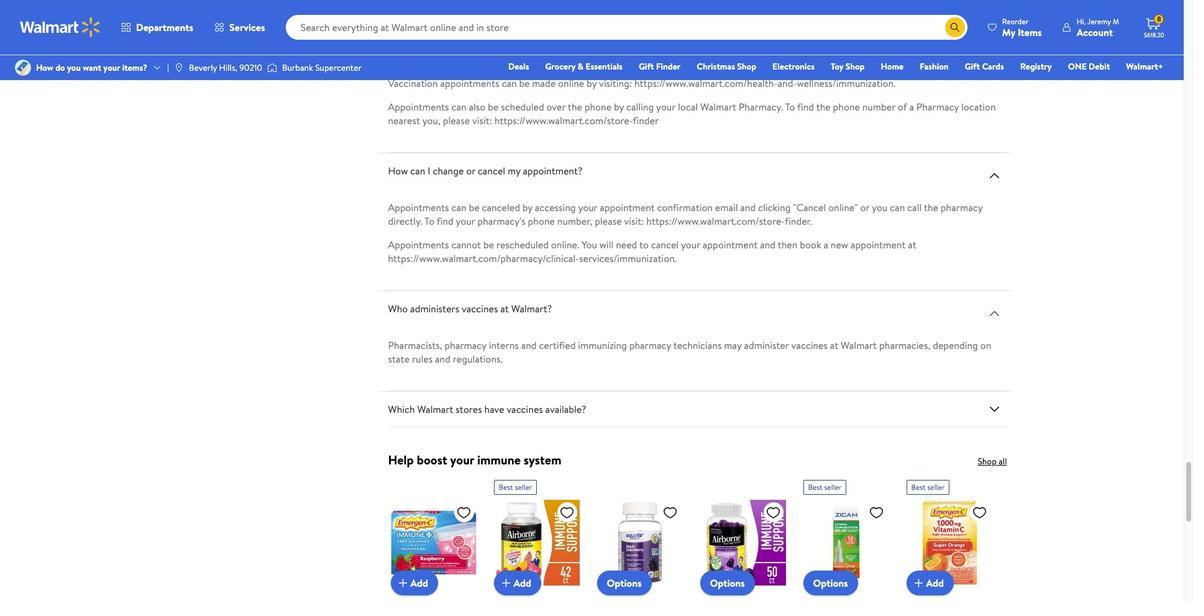 Task type: locate. For each thing, give the bounding box(es) containing it.
1 vertical spatial a
[[824, 238, 828, 252]]

online
[[558, 77, 584, 90]]

shop left all
[[978, 456, 997, 468]]

how do you want your items?
[[36, 61, 147, 74]]

1 horizontal spatial please
[[595, 214, 622, 228]]

cancel left my
[[478, 164, 505, 178]]

can
[[410, 40, 425, 54], [502, 77, 517, 90], [451, 100, 466, 114], [410, 164, 425, 178], [451, 201, 466, 214], [890, 201, 905, 214]]

made
[[532, 77, 556, 90]]

1 horizontal spatial https://www.walmart.com/store-
[[647, 214, 785, 228]]

1 horizontal spatial add to cart image
[[911, 576, 926, 591]]

1 horizontal spatial shop
[[846, 60, 865, 73]]

appointment?
[[470, 40, 530, 54], [523, 164, 583, 178]]

0 vertical spatial walmart
[[700, 100, 736, 114]]

number,
[[557, 214, 593, 228]]

3 seller from the left
[[927, 482, 945, 493]]

phone down the visiting: in the right of the page
[[585, 100, 612, 114]]

2 vertical spatial walmart
[[417, 403, 453, 416]]

https://www.walmart.com/store- inside appointments can also be scheduled over the phone by calling your local walmart pharmacy. to find the phone number of a pharmacy location nearest you, please visit: https://www.walmart.com/store-finder
[[495, 114, 633, 127]]

can for be
[[451, 100, 466, 114]]

please right you,
[[443, 114, 470, 127]]

be
[[519, 77, 530, 90], [488, 100, 499, 114], [469, 201, 479, 214], [483, 238, 494, 252]]

0 vertical spatial find
[[797, 100, 814, 114]]

1 horizontal spatial find
[[797, 100, 814, 114]]

shop inside christmas shop link
[[737, 60, 756, 73]]

0 horizontal spatial phone
[[528, 214, 555, 228]]

1 horizontal spatial vaccines
[[507, 403, 543, 416]]

to down and-
[[785, 100, 795, 114]]

can left also
[[451, 100, 466, 114]]

find down 'electronics'
[[797, 100, 814, 114]]

emergen-c immune plus vitamin c supplement powder, raspberry, 30 ct image
[[391, 500, 476, 586]]

walmart+ link
[[1121, 60, 1169, 73]]

available?
[[545, 403, 586, 416]]

1 vertical spatial vaccines
[[791, 339, 828, 352]]

pharmacy inside appointments can be canceled by accessing your appointment confirmation email and clicking "cancel online" or you can call the pharmacy directly. to find your pharmacy's phone number, please visit: https://www.walmart.com/store-finder.
[[941, 201, 983, 214]]

stores
[[456, 403, 482, 416]]

can for change
[[410, 164, 425, 178]]

2 add to cart image from the left
[[911, 576, 926, 591]]

you
[[582, 238, 597, 252]]

i left change
[[428, 164, 430, 178]]

services button
[[204, 12, 276, 42]]

2 vertical spatial by
[[522, 201, 533, 214]]

the right over
[[568, 100, 582, 114]]

add button for emergen-c immune plus vitamin c supplement powder, raspberry, 30 ct image
[[391, 571, 438, 596]]

a right of
[[909, 100, 914, 114]]

and right 'email'
[[740, 201, 756, 214]]

your down appointments can be canceled by accessing your appointment confirmation email and clicking "cancel online" or you can call the pharmacy directly. to find your pharmacy's phone number, please visit: https://www.walmart.com/store-finder.
[[681, 238, 700, 252]]

and
[[740, 201, 756, 214], [760, 238, 776, 252], [521, 339, 537, 352], [435, 352, 451, 366]]

confirmation
[[657, 201, 713, 214]]

1 seller from the left
[[515, 482, 532, 493]]

seller down 'system'
[[515, 482, 532, 493]]

0 vertical spatial cancel
[[478, 164, 505, 178]]

2 add button from the left
[[494, 571, 541, 596]]

1 horizontal spatial or
[[860, 201, 870, 214]]

seller for 3rd product 'group' from the right
[[515, 482, 532, 493]]

3 product group from the left
[[906, 475, 992, 602]]

can up cannot
[[451, 201, 466, 214]]

vaccines right have
[[507, 403, 543, 416]]

your right boost
[[450, 452, 474, 469]]

2 horizontal spatial vaccines
[[791, 339, 828, 352]]

"cancel
[[793, 201, 826, 214]]

0 horizontal spatial add
[[410, 577, 428, 590]]

to inside appointments can be canceled by accessing your appointment confirmation email and clicking "cancel online" or you can call the pharmacy directly. to find your pharmacy's phone number, please visit: https://www.walmart.com/store-finder.
[[425, 214, 434, 228]]

 image
[[174, 63, 184, 73]]

how for how can i make an appointment?
[[388, 40, 408, 54]]

vaccines right administer
[[791, 339, 828, 352]]

2 horizontal spatial at
[[908, 238, 917, 252]]

best seller up zicam extreme congestion relief no-drip nasal spray with soothing aloe vera 0.5 oz image
[[808, 482, 842, 493]]

2 horizontal spatial options
[[813, 577, 848, 590]]

by right the canceled
[[522, 201, 533, 214]]

1 add from the left
[[410, 577, 428, 590]]

a inside appointments can also be scheduled over the phone by calling your local walmart pharmacy. to find the phone number of a pharmacy location nearest you, please visit: https://www.walmart.com/store-finder
[[909, 100, 914, 114]]

shop inside toy shop link
[[846, 60, 865, 73]]

system
[[524, 452, 562, 469]]

appointments down vaccination
[[388, 100, 449, 114]]

0 horizontal spatial vaccines
[[462, 302, 498, 316]]

cards
[[982, 60, 1004, 73]]

0 horizontal spatial pharmacy
[[445, 339, 487, 352]]

visit:
[[472, 114, 492, 127], [624, 214, 644, 228]]

1 add button from the left
[[391, 571, 438, 596]]

or right online"
[[860, 201, 870, 214]]

gift cards link
[[959, 60, 1010, 73]]

options inside product 'group'
[[813, 577, 848, 590]]

supercenter
[[315, 61, 362, 74]]

2 horizontal spatial appointment
[[851, 238, 906, 252]]

2 appointments from the top
[[388, 201, 449, 214]]

grocery & essentials link
[[540, 60, 628, 73]]

cancel
[[478, 164, 505, 178], [651, 238, 679, 252]]

seller for product 'group' containing options
[[824, 482, 842, 493]]

2 options link from the left
[[700, 571, 755, 596]]

phone up rescheduled
[[528, 214, 555, 228]]

phone down the wellness/immunization.
[[833, 100, 860, 114]]

0 horizontal spatial find
[[437, 214, 454, 228]]

shop right 'christmas'
[[737, 60, 756, 73]]

appointment inside appointments can be canceled by accessing your appointment confirmation email and clicking "cancel online" or you can call the pharmacy directly. to find your pharmacy's phone number, please visit: https://www.walmart.com/store-finder.
[[600, 201, 655, 214]]

0 vertical spatial how
[[388, 40, 408, 54]]

pharmacy's
[[478, 214, 526, 228]]

best for 3rd product 'group' from the right
[[499, 482, 513, 493]]

appointments can also be scheduled over the phone by calling your local walmart pharmacy. to find the phone number of a pharmacy location nearest you, please visit: https://www.walmart.com/store-finder
[[388, 100, 996, 127]]

0 vertical spatial visit:
[[472, 114, 492, 127]]

location
[[961, 100, 996, 114]]

of
[[898, 100, 907, 114]]

2 horizontal spatial best seller
[[911, 482, 945, 493]]

the down the wellness/immunization.
[[816, 100, 831, 114]]

1 vertical spatial please
[[595, 214, 622, 228]]

vaccines up interns
[[462, 302, 498, 316]]

seller up zicam extreme congestion relief no-drip nasal spray with soothing aloe vera 0.5 oz image
[[824, 482, 842, 493]]

best seller down immune
[[499, 482, 532, 493]]

2 horizontal spatial options link
[[803, 571, 858, 596]]

2 horizontal spatial shop
[[978, 456, 997, 468]]

can left change
[[410, 164, 425, 178]]

items
[[1018, 25, 1042, 39]]

and inside appointments can be canceled by accessing your appointment confirmation email and clicking "cancel online" or you can call the pharmacy directly. to find your pharmacy's phone number, please visit: https://www.walmart.com/store-finder.
[[740, 201, 756, 214]]

can left call at the right top of page
[[890, 201, 905, 214]]

1 vertical spatial you
[[872, 201, 888, 214]]

1 horizontal spatial product group
[[803, 475, 889, 602]]

1 horizontal spatial by
[[587, 77, 597, 90]]

pharmacy left technicians
[[629, 339, 671, 352]]

technicians
[[673, 339, 722, 352]]

by inside appointments can be canceled by accessing your appointment confirmation email and clicking "cancel online" or you can call the pharmacy directly. to find your pharmacy's phone number, please visit: https://www.walmart.com/store-finder.
[[522, 201, 533, 214]]

the right call at the right top of page
[[924, 201, 938, 214]]

help boost your immune system
[[388, 452, 562, 469]]

1 vertical spatial find
[[437, 214, 454, 228]]

add to cart image
[[499, 576, 514, 591], [911, 576, 926, 591]]

your inside appointments can also be scheduled over the phone by calling your local walmart pharmacy. to find the phone number of a pharmacy location nearest you, please visit: https://www.walmart.com/store-finder
[[656, 100, 676, 114]]

vaccination appointments can be made online by visiting: https://www.walmart.com/health-and-wellness/immunization.
[[388, 77, 896, 90]]

departments
[[136, 21, 193, 34]]

appointments inside appointments can also be scheduled over the phone by calling your local walmart pharmacy. to find the phone number of a pharmacy location nearest you, please visit: https://www.walmart.com/store-finder
[[388, 100, 449, 114]]

registry link
[[1015, 60, 1058, 73]]

christmas shop
[[697, 60, 756, 73]]

0 vertical spatial appointment?
[[470, 40, 530, 54]]

a left new
[[824, 238, 828, 252]]

1 add to cart image from the left
[[499, 576, 514, 591]]

local
[[678, 100, 698, 114]]

0 horizontal spatial add to cart image
[[499, 576, 514, 591]]

1 horizontal spatial the
[[816, 100, 831, 114]]

1 vertical spatial visit:
[[624, 214, 644, 228]]

deals link
[[503, 60, 535, 73]]

appointments inside appointments can be canceled by accessing your appointment confirmation email and clicking "cancel online" or you can call the pharmacy directly. to find your pharmacy's phone number, please visit: https://www.walmart.com/store-finder.
[[388, 201, 449, 214]]

immune
[[477, 452, 521, 469]]

1 horizontal spatial walmart
[[700, 100, 736, 114]]

 image for how do you want your items?
[[15, 60, 31, 76]]

zicam extreme congestion relief no-drip nasal spray with soothing aloe vera 0.5 oz image
[[803, 500, 889, 586]]

1 horizontal spatial add button
[[494, 571, 541, 596]]

1 appointments from the top
[[388, 100, 449, 114]]

2 gift from the left
[[965, 60, 980, 73]]

options for equate non gmo vegetarian gummies, black elderberry, 50 mg, 60 count image
[[607, 577, 642, 590]]

1 horizontal spatial best seller
[[808, 482, 842, 493]]

phone inside appointments can be canceled by accessing your appointment confirmation email and clicking "cancel online" or you can call the pharmacy directly. to find your pharmacy's phone number, please visit: https://www.walmart.com/store-finder.
[[528, 214, 555, 228]]

1 horizontal spatial seller
[[824, 482, 842, 493]]

your left local
[[656, 100, 676, 114]]

find inside appointments can also be scheduled over the phone by calling your local walmart pharmacy. to find the phone number of a pharmacy location nearest you, please visit: https://www.walmart.com/store-finder
[[797, 100, 814, 114]]

1 horizontal spatial visit:
[[624, 214, 644, 228]]

fashion link
[[914, 60, 954, 73]]

walmart left pharmacies,
[[841, 339, 877, 352]]

can inside appointments can also be scheduled over the phone by calling your local walmart pharmacy. to find the phone number of a pharmacy location nearest you, please visit: https://www.walmart.com/store-finder
[[451, 100, 466, 114]]

2 best seller from the left
[[808, 482, 842, 493]]

2 vertical spatial vaccines
[[507, 403, 543, 416]]

add to cart image for the emergen-c 1000mg vitamin c powder, with antioxidants, b vitamins and electrolytes for immune support, caffeine free vitamin c supplement fizzy drink mix, super orange flavor - 10 count image
[[911, 576, 926, 591]]

best seller up the emergen-c 1000mg vitamin c powder, with antioxidants, b vitamins and electrolytes for immune support, caffeine free vitamin c supplement fizzy drink mix, super orange flavor - 10 count image
[[911, 482, 945, 493]]

shop all
[[978, 456, 1007, 468]]

best seller for product 'group' containing options
[[808, 482, 842, 493]]

pharmacy right call at the right top of page
[[941, 201, 983, 214]]

2 add from the left
[[514, 577, 531, 590]]

https://www.walmart.com/store-
[[495, 114, 633, 127], [647, 214, 785, 228]]

1 horizontal spatial you
[[872, 201, 888, 214]]

0 vertical spatial i
[[428, 40, 430, 54]]

how up vaccination
[[388, 40, 408, 54]]

you right do
[[67, 61, 81, 74]]

grocery & essentials
[[545, 60, 623, 73]]

appointment up need
[[600, 201, 655, 214]]

visit: inside appointments can also be scheduled over the phone by calling your local walmart pharmacy. to find the phone number of a pharmacy location nearest you, please visit: https://www.walmart.com/store-finder
[[472, 114, 492, 127]]

2 horizontal spatial pharmacy
[[941, 201, 983, 214]]

items?
[[122, 61, 147, 74]]

0 horizontal spatial to
[[425, 214, 434, 228]]

please inside appointments can be canceled by accessing your appointment confirmation email and clicking "cancel online" or you can call the pharmacy directly. to find your pharmacy's phone number, please visit: https://www.walmart.com/store-finder.
[[595, 214, 622, 228]]

1 product group from the left
[[494, 475, 579, 602]]

0 horizontal spatial visit:
[[472, 114, 492, 127]]

appointments down change
[[388, 201, 449, 214]]

debit
[[1089, 60, 1110, 73]]

 image
[[15, 60, 31, 76], [267, 62, 277, 74]]

appointment
[[600, 201, 655, 214], [703, 238, 758, 252], [851, 238, 906, 252]]

1 vertical spatial walmart
[[841, 339, 877, 352]]

beverly
[[189, 61, 217, 74]]

you inside appointments can be canceled by accessing your appointment confirmation email and clicking "cancel online" or you can call the pharmacy directly. to find your pharmacy's phone number, please visit: https://www.walmart.com/store-finder.
[[872, 201, 888, 214]]

1 vertical spatial https://www.walmart.com/store-
[[647, 214, 785, 228]]

at inside appointments cannot be rescheduled online. you will need to cancel your appointment and then book a new appointment at https://www.walmart.com/pharmacy/clinical-services/immunization.
[[908, 238, 917, 252]]

1 gift from the left
[[639, 60, 654, 73]]

0 horizontal spatial shop
[[737, 60, 756, 73]]

vaccination
[[388, 77, 438, 90]]

appointments down directly.
[[388, 238, 449, 252]]

shop right toy
[[846, 60, 865, 73]]

be right also
[[488, 100, 499, 114]]

administer
[[744, 339, 789, 352]]

shop
[[737, 60, 756, 73], [846, 60, 865, 73], [978, 456, 997, 468]]

gift cards
[[965, 60, 1004, 73]]

2 horizontal spatial add
[[926, 577, 944, 590]]

1 horizontal spatial  image
[[267, 62, 277, 74]]

2 vertical spatial appointments
[[388, 238, 449, 252]]

airborne assorted fruit flavored gummies, 42 count - 750mg of vitamin c and minerals & herbs immune support (packaging may vary) image
[[494, 500, 579, 586]]

https://www.walmart.com/health-
[[634, 77, 778, 90]]

your inside appointments cannot be rescheduled online. you will need to cancel your appointment and then book a new appointment at https://www.walmart.com/pharmacy/clinical-services/immunization.
[[681, 238, 700, 252]]

immunizing
[[578, 339, 627, 352]]

walmart for local
[[700, 100, 736, 114]]

add to favorites list, zicam extreme congestion relief no-drip nasal spray with soothing aloe vera 0.5 oz image
[[869, 505, 884, 521]]

best seller for 3rd product 'group' from the right
[[499, 482, 532, 493]]

to right directly.
[[425, 214, 434, 228]]

0 vertical spatial appointments
[[388, 100, 449, 114]]

walmart down https://www.walmart.com/health-
[[700, 100, 736, 114]]

1 vertical spatial to
[[425, 214, 434, 228]]

1 horizontal spatial options
[[710, 577, 745, 590]]

gift
[[639, 60, 654, 73], [965, 60, 980, 73]]

call
[[907, 201, 922, 214]]

and right interns
[[521, 339, 537, 352]]

2 product group from the left
[[803, 475, 889, 602]]

0 vertical spatial at
[[908, 238, 917, 252]]

cancel inside appointments cannot be rescheduled online. you will need to cancel your appointment and then book a new appointment at https://www.walmart.com/pharmacy/clinical-services/immunization.
[[651, 238, 679, 252]]

3 best from the left
[[911, 482, 926, 493]]

0 horizontal spatial options
[[607, 577, 642, 590]]

1 best seller from the left
[[499, 482, 532, 493]]

walmart inside pharmacists, pharmacy interns and certified immunizing pharmacy technicians may administer vaccines at walmart pharmacies, depending on state rules and regulations.
[[841, 339, 877, 352]]

1 horizontal spatial options link
[[700, 571, 755, 596]]

2 horizontal spatial product group
[[906, 475, 992, 602]]

add button
[[391, 571, 438, 596], [494, 571, 541, 596], [906, 571, 954, 596]]

how left change
[[388, 164, 408, 178]]

to
[[785, 100, 795, 114], [425, 214, 434, 228]]

0 horizontal spatial at
[[500, 302, 509, 316]]

number
[[862, 100, 895, 114]]

3 options from the left
[[813, 577, 848, 590]]

0 horizontal spatial appointment
[[600, 201, 655, 214]]

gift inside "link"
[[965, 60, 980, 73]]

walmart inside appointments can also be scheduled over the phone by calling your local walmart pharmacy. to find the phone number of a pharmacy location nearest you, please visit: https://www.walmart.com/store-finder
[[700, 100, 736, 114]]

0 horizontal spatial  image
[[15, 60, 31, 76]]

find
[[797, 100, 814, 114], [437, 214, 454, 228]]

1 horizontal spatial gift
[[965, 60, 980, 73]]

or right change
[[466, 164, 475, 178]]

shop for christmas shop
[[737, 60, 756, 73]]

canceled
[[482, 201, 520, 214]]

be left the canceled
[[469, 201, 479, 214]]

gift up vaccination appointments can be made online by visiting: https://www.walmart.com/health-and-wellness/immunization.
[[639, 60, 654, 73]]

1 options from the left
[[607, 577, 642, 590]]

can down deals link
[[502, 77, 517, 90]]

add to favorites list, emergen-c immune plus vitamin c supplement powder, raspberry, 30 ct image
[[456, 505, 471, 521]]

walmart+
[[1126, 60, 1163, 73]]

1 vertical spatial cancel
[[651, 238, 679, 252]]

1 vertical spatial appointment?
[[523, 164, 583, 178]]

have
[[484, 403, 504, 416]]

1 vertical spatial or
[[860, 201, 870, 214]]

on
[[980, 339, 991, 352]]

1 vertical spatial i
[[428, 164, 430, 178]]

3 options link from the left
[[803, 571, 858, 596]]

gift for gift cards
[[965, 60, 980, 73]]

2 seller from the left
[[824, 482, 842, 493]]

3 best seller from the left
[[911, 482, 945, 493]]

visit: down the appointments
[[472, 114, 492, 127]]

appointment right new
[[851, 238, 906, 252]]

2 best from the left
[[808, 482, 823, 493]]

beverly hills, 90210
[[189, 61, 262, 74]]

1 options link from the left
[[597, 571, 652, 596]]

gift left cards
[[965, 60, 980, 73]]

1 vertical spatial appointments
[[388, 201, 449, 214]]

by left calling
[[614, 100, 624, 114]]

product group
[[494, 475, 579, 602], [803, 475, 889, 602], [906, 475, 992, 602]]

0 horizontal spatial add button
[[391, 571, 438, 596]]

online.
[[551, 238, 579, 252]]

departments button
[[111, 12, 204, 42]]

to inside appointments can also be scheduled over the phone by calling your local walmart pharmacy. to find the phone number of a pharmacy location nearest you, please visit: https://www.walmart.com/store-finder
[[785, 100, 795, 114]]

0 horizontal spatial a
[[824, 238, 828, 252]]

certified
[[539, 339, 576, 352]]

be right cannot
[[483, 238, 494, 252]]

i left 'make'
[[428, 40, 430, 54]]

i for make
[[428, 40, 430, 54]]

1 horizontal spatial add
[[514, 577, 531, 590]]

0 horizontal spatial best
[[499, 482, 513, 493]]

deals
[[508, 60, 529, 73]]

appointment? up accessing
[[523, 164, 583, 178]]

visit: up need
[[624, 214, 644, 228]]

2 vertical spatial at
[[830, 339, 839, 352]]

best for product 'group' containing options
[[808, 482, 823, 493]]

you left call at the right top of page
[[872, 201, 888, 214]]

2 horizontal spatial walmart
[[841, 339, 877, 352]]

walmart left stores
[[417, 403, 453, 416]]

1 best from the left
[[499, 482, 513, 493]]

book
[[800, 238, 821, 252]]

by down grocery & essentials
[[587, 77, 597, 90]]

1 vertical spatial by
[[614, 100, 624, 114]]

 image right 90210
[[267, 62, 277, 74]]

1 vertical spatial how
[[36, 61, 53, 74]]

 image left do
[[15, 60, 31, 76]]

0 vertical spatial vaccines
[[462, 302, 498, 316]]

3 add button from the left
[[906, 571, 954, 596]]

0 horizontal spatial https://www.walmart.com/store-
[[495, 114, 633, 127]]

0 horizontal spatial seller
[[515, 482, 532, 493]]

finder
[[633, 114, 659, 127]]

best seller for 3rd product 'group'
[[911, 482, 945, 493]]

services
[[229, 21, 265, 34]]

2 i from the top
[[428, 164, 430, 178]]

cancel right to at the top right of page
[[651, 238, 679, 252]]

or inside appointments can be canceled by accessing your appointment confirmation email and clicking "cancel online" or you can call the pharmacy directly. to find your pharmacy's phone number, please visit: https://www.walmart.com/store-finder.
[[860, 201, 870, 214]]

and left then at the top of page
[[760, 238, 776, 252]]

product group containing options
[[803, 475, 889, 602]]

1 horizontal spatial at
[[830, 339, 839, 352]]

0 vertical spatial to
[[785, 100, 795, 114]]

0 horizontal spatial best seller
[[499, 482, 532, 493]]

1 i from the top
[[428, 40, 430, 54]]

appointment down 'email'
[[703, 238, 758, 252]]

1 horizontal spatial best
[[808, 482, 823, 493]]

can left 'make'
[[410, 40, 425, 54]]

how for how can i change or cancel my appointment?
[[388, 164, 408, 178]]

0 vertical spatial a
[[909, 100, 914, 114]]

2 horizontal spatial by
[[614, 100, 624, 114]]

3 appointments from the top
[[388, 238, 449, 252]]

2 horizontal spatial add button
[[906, 571, 954, 596]]

2 options from the left
[[710, 577, 745, 590]]

visit: inside appointments can be canceled by accessing your appointment confirmation email and clicking "cancel online" or you can call the pharmacy directly. to find your pharmacy's phone number, please visit: https://www.walmart.com/store-finder.
[[624, 214, 644, 228]]

pharmacy down who administers vaccines at walmart?
[[445, 339, 487, 352]]

add to cart image
[[396, 576, 410, 591]]

3 add from the left
[[926, 577, 944, 590]]

add for add to cart image
[[410, 577, 428, 590]]

appointment? up deals link
[[470, 40, 530, 54]]

8 $618.20
[[1144, 14, 1164, 39]]

who administers vaccines at walmart?
[[388, 302, 552, 316]]

make
[[433, 40, 455, 54]]

0 horizontal spatial product group
[[494, 475, 579, 602]]

how left do
[[36, 61, 53, 74]]

equate non gmo vegetarian gummies, black elderberry, 50 mg, 60 count image
[[597, 500, 683, 586]]

0 horizontal spatial you
[[67, 61, 81, 74]]

options
[[607, 577, 642, 590], [710, 577, 745, 590], [813, 577, 848, 590]]

please up 'will' at top right
[[595, 214, 622, 228]]

2 horizontal spatial best
[[911, 482, 926, 493]]

find up cannot
[[437, 214, 454, 228]]

seller up the emergen-c 1000mg vitamin c powder, with antioxidants, b vitamins and electrolytes for immune support, caffeine free vitamin c supplement fizzy drink mix, super orange flavor - 10 count image
[[927, 482, 945, 493]]

0 vertical spatial please
[[443, 114, 470, 127]]



Task type: describe. For each thing, give the bounding box(es) containing it.
to
[[639, 238, 649, 252]]

appointments for your
[[388, 201, 449, 214]]

airborne elderberry + zinc & vitamin c gummies for adults, immune support vitamin d & zinc gummies with powerful antioxidant vitamins c d & e - 50 gummies, elderberry flavor image
[[700, 500, 786, 586]]

by inside appointments can also be scheduled over the phone by calling your local walmart pharmacy. to find the phone number of a pharmacy location nearest you, please visit: https://www.walmart.com/store-finder
[[614, 100, 624, 114]]

want
[[83, 61, 101, 74]]

finder.
[[785, 214, 812, 228]]

1 horizontal spatial appointment
[[703, 238, 758, 252]]

be inside appointments can be canceled by accessing your appointment confirmation email and clicking "cancel online" or you can call the pharmacy directly. to find your pharmacy's phone number, please visit: https://www.walmart.com/store-finder.
[[469, 201, 479, 214]]

shop all link
[[978, 456, 1007, 468]]

walmart image
[[20, 17, 101, 37]]

visiting:
[[599, 77, 632, 90]]

toy shop link
[[825, 60, 870, 73]]

one debit link
[[1062, 60, 1116, 73]]

vaccines inside pharmacists, pharmacy interns and certified immunizing pharmacy technicians may administer vaccines at walmart pharmacies, depending on state rules and regulations.
[[791, 339, 828, 352]]

search icon image
[[950, 22, 960, 32]]

scheduled
[[501, 100, 544, 114]]

directly.
[[388, 214, 423, 228]]

toy shop
[[831, 60, 865, 73]]

interns
[[489, 339, 519, 352]]

reorder
[[1002, 16, 1029, 26]]

at inside pharmacists, pharmacy interns and certified immunizing pharmacy technicians may administer vaccines at walmart pharmacies, depending on state rules and regulations.
[[830, 339, 839, 352]]

find inside appointments can be canceled by accessing your appointment confirmation email and clicking "cancel online" or you can call the pharmacy directly. to find your pharmacy's phone number, please visit: https://www.walmart.com/store-finder.
[[437, 214, 454, 228]]

burbank
[[282, 61, 313, 74]]

clicking
[[758, 201, 791, 214]]

m
[[1113, 16, 1119, 26]]

a inside appointments cannot be rescheduled online. you will need to cancel your appointment and then book a new appointment at https://www.walmart.com/pharmacy/clinical-services/immunization.
[[824, 238, 828, 252]]

emergen-c 1000mg vitamin c powder, with antioxidants, b vitamins and electrolytes for immune support, caffeine free vitamin c supplement fizzy drink mix, super orange flavor - 10 count image
[[906, 500, 992, 586]]

calling
[[626, 100, 654, 114]]

appointments can be canceled by accessing your appointment confirmation email and clicking "cancel online" or you can call the pharmacy directly. to find your pharmacy's phone number, please visit: https://www.walmart.com/store-finder.
[[388, 201, 983, 228]]

services/immunization.
[[579, 252, 677, 265]]

0 vertical spatial or
[[466, 164, 475, 178]]

electronics link
[[767, 60, 820, 73]]

which walmart stores have vaccines available?
[[388, 403, 586, 416]]

90210
[[239, 61, 262, 74]]

home link
[[875, 60, 909, 73]]

8
[[1157, 14, 1161, 24]]

walmart for at
[[841, 339, 877, 352]]

add button for the emergen-c 1000mg vitamin c powder, with antioxidants, b vitamins and electrolytes for immune support, caffeine free vitamin c supplement fizzy drink mix, super orange flavor - 10 count image
[[906, 571, 954, 596]]

https://www.walmart.com/store- inside appointments can be canceled by accessing your appointment confirmation email and clicking "cancel online" or you can call the pharmacy directly. to find your pharmacy's phone number, please visit: https://www.walmart.com/store-finder.
[[647, 214, 785, 228]]

you,
[[422, 114, 441, 127]]

fashion
[[920, 60, 949, 73]]

add to favorites list, emergen-c 1000mg vitamin c powder, with antioxidants, b vitamins and electrolytes for immune support, caffeine free vitamin c supplement fizzy drink mix, super orange flavor - 10 count image
[[972, 505, 987, 521]]

state
[[388, 352, 410, 366]]

appointments cannot be rescheduled online. you will need to cancel your appointment and then book a new appointment at https://www.walmart.com/pharmacy/clinical-services/immunization.
[[388, 238, 917, 265]]

add button for airborne assorted fruit flavored gummies, 42 count - 750mg of vitamin c and minerals & herbs immune support (packaging may vary) image
[[494, 571, 541, 596]]

shop for toy shop
[[846, 60, 865, 73]]

can for canceled
[[451, 201, 466, 214]]

who
[[388, 302, 408, 316]]

and inside appointments cannot be rescheduled online. you will need to cancel your appointment and then book a new appointment at https://www.walmart.com/pharmacy/clinical-services/immunization.
[[760, 238, 776, 252]]

options for zicam extreme congestion relief no-drip nasal spray with soothing aloe vera 0.5 oz image
[[813, 577, 848, 590]]

pharmacies,
[[879, 339, 930, 352]]

christmas shop link
[[691, 60, 762, 73]]

my
[[1002, 25, 1015, 39]]

pharmacy
[[917, 100, 959, 114]]

appointments
[[440, 77, 499, 90]]

and right rules
[[435, 352, 451, 366]]

1 horizontal spatial phone
[[585, 100, 612, 114]]

your right want
[[103, 61, 120, 74]]

depending
[[933, 339, 978, 352]]

gift finder link
[[633, 60, 686, 73]]

your up cannot
[[456, 214, 475, 228]]

reorder my items
[[1002, 16, 1042, 39]]

2 horizontal spatial phone
[[833, 100, 860, 114]]

add for add to cart icon associated with airborne assorted fruit flavored gummies, 42 count - 750mg of vitamin c and minerals & herbs immune support (packaging may vary) image
[[514, 577, 531, 590]]

wellness/immunization.
[[797, 77, 896, 90]]

appointments for nearest
[[388, 100, 449, 114]]

christmas
[[697, 60, 735, 73]]

add to cart image for airborne assorted fruit flavored gummies, 42 count - 750mg of vitamin c and minerals & herbs immune support (packaging may vary) image
[[499, 576, 514, 591]]

Search search field
[[286, 15, 967, 40]]

over
[[547, 100, 566, 114]]

essentials
[[586, 60, 623, 73]]

new
[[831, 238, 848, 252]]

be inside appointments cannot be rescheduled online. you will need to cancel your appointment and then book a new appointment at https://www.walmart.com/pharmacy/clinical-services/immunization.
[[483, 238, 494, 252]]

options for "airborne elderberry + zinc & vitamin c gummies for adults, immune support vitamin d & zinc gummies with powerful antioxidant vitamins c d & e - 50 gummies, elderberry flavor" image
[[710, 577, 745, 590]]

0 vertical spatial by
[[587, 77, 597, 90]]

0 vertical spatial you
[[67, 61, 81, 74]]

seller for 3rd product 'group'
[[927, 482, 945, 493]]

i for change
[[428, 164, 430, 178]]

options link for "airborne elderberry + zinc & vitamin c gummies for adults, immune support vitamin d & zinc gummies with powerful antioxidant vitamins c d & e - 50 gummies, elderberry flavor" image
[[700, 571, 755, 596]]

regulations.
[[453, 352, 503, 366]]

how can i make an appointment? image
[[987, 44, 1002, 59]]

which walmart stores have vaccines available? image
[[987, 402, 1002, 417]]

hi, jeremy m account
[[1077, 16, 1119, 39]]

1 horizontal spatial pharmacy
[[629, 339, 671, 352]]

burbank supercenter
[[282, 61, 362, 74]]

can for make
[[410, 40, 425, 54]]

accessing
[[535, 201, 576, 214]]

pharmacists,
[[388, 339, 442, 352]]

change
[[433, 164, 464, 178]]

registry
[[1020, 60, 1052, 73]]

0 horizontal spatial the
[[568, 100, 582, 114]]

rescheduled
[[497, 238, 549, 252]]

pharmacists, pharmacy interns and certified immunizing pharmacy technicians may administer vaccines at walmart pharmacies, depending on state rules and regulations.
[[388, 339, 991, 366]]

the inside appointments can be canceled by accessing your appointment confirmation email and clicking "cancel online" or you can call the pharmacy directly. to find your pharmacy's phone number, please visit: https://www.walmart.com/store-finder.
[[924, 201, 938, 214]]

gift for gift finder
[[639, 60, 654, 73]]

options link for equate non gmo vegetarian gummies, black elderberry, 50 mg, 60 count image
[[597, 571, 652, 596]]

0 horizontal spatial cancel
[[478, 164, 505, 178]]

nearest
[[388, 114, 420, 127]]

|
[[167, 61, 169, 74]]

grocery
[[545, 60, 576, 73]]

an
[[458, 40, 468, 54]]

how for how do you want your items?
[[36, 61, 53, 74]]

add to favorites list, airborne elderberry + zinc & vitamin c gummies for adults, immune support vitamin d & zinc gummies with powerful antioxidant vitamins c d & e - 50 gummies, elderberry flavor image
[[766, 505, 781, 521]]

be inside appointments can also be scheduled over the phone by calling your local walmart pharmacy. to find the phone number of a pharmacy location nearest you, please visit: https://www.walmart.com/store-finder
[[488, 100, 499, 114]]

best for 3rd product 'group'
[[911, 482, 926, 493]]

be down deals
[[519, 77, 530, 90]]

options link for zicam extreme congestion relief no-drip nasal spray with soothing aloe vera 0.5 oz image
[[803, 571, 858, 596]]

who administers vaccines at walmart? image
[[987, 306, 1002, 321]]

how can i change or cancel my appointment? image
[[987, 168, 1002, 183]]

which
[[388, 403, 415, 416]]

 image for burbank supercenter
[[267, 62, 277, 74]]

0 horizontal spatial walmart
[[417, 403, 453, 416]]

jeremy
[[1087, 16, 1111, 26]]

your right accessing
[[578, 201, 597, 214]]

add for add to cart icon related to the emergen-c 1000mg vitamin c powder, with antioxidants, b vitamins and electrolytes for immune support, caffeine free vitamin c supplement fizzy drink mix, super orange flavor - 10 count image
[[926, 577, 944, 590]]

administers
[[410, 302, 459, 316]]

hi,
[[1077, 16, 1086, 26]]

walmart?
[[511, 302, 552, 316]]

add to favorites list, airborne assorted fruit flavored gummies, 42 count - 750mg of vitamin c and minerals & herbs immune support (packaging may vary) image
[[560, 505, 575, 521]]

please inside appointments can also be scheduled over the phone by calling your local walmart pharmacy. to find the phone number of a pharmacy location nearest you, please visit: https://www.walmart.com/store-finder
[[443, 114, 470, 127]]

one
[[1068, 60, 1087, 73]]

appointments inside appointments cannot be rescheduled online. you will need to cancel your appointment and then book a new appointment at https://www.walmart.com/pharmacy/clinical-services/immunization.
[[388, 238, 449, 252]]

Walmart Site-Wide search field
[[286, 15, 967, 40]]

then
[[778, 238, 798, 252]]

gift finder
[[639, 60, 681, 73]]

pharmacy.
[[739, 100, 783, 114]]

add to favorites list, equate non gmo vegetarian gummies, black elderberry, 50 mg, 60 count image
[[663, 505, 678, 521]]

also
[[469, 100, 486, 114]]

1 vertical spatial at
[[500, 302, 509, 316]]

home
[[881, 60, 904, 73]]

boost
[[417, 452, 447, 469]]



Task type: vqa. For each thing, say whether or not it's contained in the screenshot.
Auto link
no



